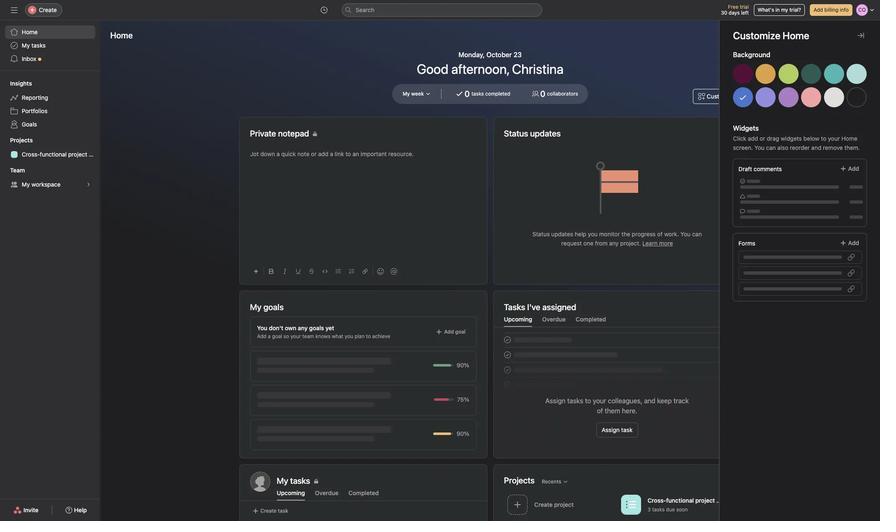 Task type: vqa. For each thing, say whether or not it's contained in the screenshot.
top 9
no



Task type: describe. For each thing, give the bounding box(es) containing it.
your inside assign tasks to your colleagues, and keep track of them here.
[[593, 398, 607, 405]]

overdue for right upcoming button's overdue button
[[543, 316, 566, 323]]

link image
[[363, 269, 368, 274]]

plan for cross-functional project plan 3 tasks due soon
[[717, 498, 729, 505]]

help button
[[60, 503, 92, 518]]

strikethrough image
[[309, 269, 314, 274]]

collaborators
[[548, 91, 579, 97]]

october
[[487, 51, 512, 59]]

reorder
[[791, 144, 811, 151]]

cross-functional project plan 3 tasks due soon
[[648, 498, 729, 514]]

your inside you don't own any goals yet add a goal so your team knows what you plan to achieve
[[291, 334, 301, 340]]

track
[[674, 398, 690, 405]]

week
[[412, 91, 424, 97]]

cross-functional project plan
[[22, 151, 100, 158]]

here.
[[623, 408, 638, 415]]

see details, my workspace image
[[86, 182, 91, 187]]

my
[[782, 7, 789, 13]]

private notepad
[[250, 129, 309, 138]]

monday,
[[459, 51, 485, 59]]

draft
[[739, 166, 753, 173]]

add profile photo image
[[250, 472, 270, 492]]

add billing info button
[[811, 4, 853, 16]]

completed button for right upcoming button's overdue button
[[576, 316, 607, 327]]

project.
[[621, 240, 641, 247]]

and inside click add or drag widgets below to your home screen. you can also reorder and remove them.
[[812, 144, 822, 151]]

background
[[734, 51, 771, 59]]

free
[[729, 4, 739, 10]]

or
[[760, 135, 766, 142]]

widgets
[[734, 125, 760, 132]]

add for add button related to forms
[[849, 240, 860, 247]]

to inside assign tasks to your colleagues, and keep track of them here.
[[586, 398, 592, 405]]

what's in my trial? button
[[755, 4, 806, 16]]

create project
[[535, 501, 574, 509]]

assign tasks to your colleagues, and keep track of them here.
[[546, 398, 690, 415]]

portfolios link
[[5, 105, 95, 118]]

you inside status updates help you monitor the progress of work. you can request one from any project.
[[681, 231, 691, 238]]

plan for cross-functional project plan
[[89, 151, 100, 158]]

overdue for leftmost upcoming button overdue button
[[315, 490, 339, 497]]

portfolios
[[22, 107, 48, 115]]

1 horizontal spatial home
[[110, 31, 133, 40]]

my week
[[403, 91, 424, 97]]

what's in my trial?
[[758, 7, 802, 13]]

add for goal
[[445, 329, 454, 335]]

drag
[[768, 135, 780, 142]]

any inside you don't own any goals yet add a goal so your team knows what you plan to achieve
[[298, 325, 308, 332]]

insights button
[[0, 79, 32, 88]]

project for cross-functional project plan 3 tasks due soon
[[696, 498, 715, 505]]

insights element
[[0, 76, 100, 133]]

emoji image
[[377, 268, 384, 275]]

due
[[666, 507, 675, 514]]

0 vertical spatial upcoming
[[504, 316, 533, 323]]

overdue button for leftmost upcoming button
[[315, 490, 339, 501]]

you inside you don't own any goals yet add a goal so your team knows what you plan to achieve
[[257, 325, 268, 332]]

overdue button for right upcoming button
[[543, 316, 566, 327]]

trial?
[[790, 7, 802, 13]]

team
[[303, 334, 314, 340]]

home inside global element
[[22, 28, 38, 36]]

code image
[[323, 269, 328, 274]]

0 for tasks completed
[[465, 89, 470, 99]]

search button
[[342, 3, 542, 17]]

reporting link
[[5, 91, 95, 105]]

reporting
[[22, 94, 48, 101]]

draft comments
[[739, 166, 783, 173]]

customize
[[707, 93, 736, 100]]

my goals
[[250, 303, 284, 312]]

status updates
[[504, 129, 561, 138]]

italics image
[[282, 269, 287, 274]]

task for assign task
[[622, 427, 633, 434]]

customize home
[[734, 30, 810, 41]]

tasks
[[504, 303, 526, 312]]

soon
[[677, 507, 688, 514]]

you don't own any goals yet add a goal so your team knows what you plan to achieve
[[257, 325, 391, 340]]

my week button
[[399, 88, 435, 100]]

colleagues,
[[609, 398, 643, 405]]

assign task
[[602, 427, 633, 434]]

updates
[[552, 231, 574, 238]]

23
[[514, 51, 522, 59]]

my tasks
[[22, 42, 46, 49]]

info
[[841, 7, 850, 13]]

cross- for cross-functional project plan 3 tasks due soon
[[648, 498, 667, 505]]

plan inside you don't own any goals yet add a goal so your team knows what you plan to achieve
[[355, 334, 365, 340]]

75%
[[458, 396, 470, 403]]

you inside status updates help you monitor the progress of work. you can request one from any project.
[[588, 231, 598, 238]]

1 vertical spatial projects
[[504, 476, 535, 486]]

assign for assign tasks to your colleagues, and keep track of them here.
[[546, 398, 566, 405]]

completed
[[486, 91, 511, 97]]

invite button
[[8, 503, 44, 518]]

tasks completed
[[472, 91, 511, 97]]

tasks inside cross-functional project plan 3 tasks due soon
[[653, 507, 665, 514]]

any inside status updates help you monitor the progress of work. you can request one from any project.
[[610, 240, 619, 247]]

home link
[[5, 26, 95, 39]]

keep
[[658, 398, 672, 405]]

can inside status updates help you monitor the progress of work. you can request one from any project.
[[693, 231, 702, 238]]

in
[[776, 7, 780, 13]]

projects inside dropdown button
[[10, 137, 33, 144]]

1 90% from the top
[[457, 362, 470, 369]]

you inside click add or drag widgets below to your home screen. you can also reorder and remove them.
[[755, 144, 765, 151]]

don't
[[269, 325, 284, 332]]

you inside you don't own any goals yet add a goal so your team knows what you plan to achieve
[[345, 334, 354, 340]]

add button for forms
[[835, 236, 865, 251]]

cross- for cross-functional project plan
[[22, 151, 40, 158]]

add
[[749, 135, 759, 142]]

tasks inside assign tasks to your colleagues, and keep track of them here.
[[568, 398, 584, 405]]

assign for assign task
[[602, 427, 620, 434]]

search
[[356, 6, 375, 13]]

a
[[268, 334, 271, 340]]

progress
[[632, 231, 656, 238]]

3
[[648, 507, 651, 514]]

projects button
[[0, 136, 33, 145]]

your inside click add or drag widgets below to your home screen. you can also reorder and remove them.
[[829, 135, 841, 142]]

teams element
[[0, 163, 100, 193]]

notepad
[[278, 129, 309, 138]]

global element
[[0, 20, 100, 71]]

status updates help you monitor the progress of work. you can request one from any project.
[[533, 231, 702, 247]]

to inside you don't own any goals yet add a goal so your team knows what you plan to achieve
[[366, 334, 371, 340]]

my for my workspace
[[22, 181, 30, 188]]

create for create
[[39, 6, 57, 13]]

good
[[417, 61, 449, 77]]

goals
[[309, 325, 324, 332]]

projects element
[[0, 133, 100, 163]]

insights
[[10, 80, 32, 87]]

goal inside you don't own any goals yet add a goal so your team knows what you plan to achieve
[[272, 334, 282, 340]]



Task type: locate. For each thing, give the bounding box(es) containing it.
my workspace link
[[5, 178, 95, 191]]

them
[[605, 408, 621, 415]]

completed
[[576, 316, 607, 323], [349, 490, 379, 497]]

upcoming down the tasks
[[504, 316, 533, 323]]

1 vertical spatial to
[[366, 334, 371, 340]]

1 horizontal spatial assign
[[602, 427, 620, 434]]

0 left tasks completed in the top of the page
[[465, 89, 470, 99]]

0 vertical spatial add button
[[835, 161, 865, 176]]

search list box
[[342, 3, 542, 17]]

1 horizontal spatial upcoming button
[[504, 316, 533, 327]]

upcoming button down my tasks
[[277, 490, 305, 501]]

1 horizontal spatial you
[[588, 231, 598, 238]]

add goal
[[445, 329, 466, 335]]

90% up 75%
[[457, 362, 470, 369]]

background option group
[[734, 64, 868, 111]]

my tasks
[[277, 477, 310, 486]]

assign inside assign tasks to your colleagues, and keep track of them here.
[[546, 398, 566, 405]]

hide sidebar image
[[11, 7, 18, 13]]

task
[[622, 427, 633, 434], [278, 508, 288, 515]]

0 horizontal spatial of
[[597, 408, 604, 415]]

projects down goals
[[10, 137, 33, 144]]

underline image
[[296, 269, 301, 274]]

1 horizontal spatial to
[[586, 398, 592, 405]]

0 vertical spatial create
[[39, 6, 57, 13]]

your up them
[[593, 398, 607, 405]]

add goal button
[[432, 327, 470, 338]]

1 vertical spatial completed button
[[349, 490, 379, 501]]

0 horizontal spatial completed button
[[349, 490, 379, 501]]

0 horizontal spatial task
[[278, 508, 288, 515]]

cross- inside projects element
[[22, 151, 40, 158]]

0 horizontal spatial project
[[68, 151, 87, 158]]

2 horizontal spatial home
[[842, 135, 858, 142]]

cross- down projects dropdown button
[[22, 151, 40, 158]]

customize button
[[694, 89, 741, 104]]

2 vertical spatial plan
[[717, 498, 729, 505]]

goals
[[22, 121, 37, 128]]

task down my tasks
[[278, 508, 288, 515]]

toolbar
[[250, 262, 477, 281]]

0 horizontal spatial create
[[39, 6, 57, 13]]

below
[[804, 135, 820, 142]]

1 horizontal spatial completed
[[576, 316, 607, 323]]

1 0 from the left
[[465, 89, 470, 99]]

task for create task
[[278, 508, 288, 515]]

0 horizontal spatial you
[[345, 334, 354, 340]]

0 horizontal spatial you
[[257, 325, 268, 332]]

0 horizontal spatial overdue button
[[315, 490, 339, 501]]

knows
[[316, 334, 331, 340]]

1 vertical spatial assign
[[602, 427, 620, 434]]

1 horizontal spatial goal
[[456, 329, 466, 335]]

add inside you don't own any goals yet add a goal so your team knows what you plan to achieve
[[257, 334, 267, 340]]

my inside teams element
[[22, 181, 30, 188]]

1 vertical spatial overdue button
[[315, 490, 339, 501]]

1 vertical spatial you
[[681, 231, 691, 238]]

goal inside button
[[456, 329, 466, 335]]

0 vertical spatial project
[[68, 151, 87, 158]]

goal
[[456, 329, 466, 335], [272, 334, 282, 340]]

assign task button
[[597, 423, 639, 438]]

project
[[68, 151, 87, 158], [696, 498, 715, 505]]

can right work.
[[693, 231, 702, 238]]

to left the colleagues,
[[586, 398, 592, 405]]

request
[[562, 240, 582, 247]]

my for my week
[[403, 91, 410, 97]]

monitor
[[600, 231, 621, 238]]

0 vertical spatial task
[[622, 427, 633, 434]]

my up inbox on the top left of the page
[[22, 42, 30, 49]]

0 horizontal spatial can
[[693, 231, 702, 238]]

1 vertical spatial cross-
[[648, 498, 667, 505]]

create inside 'create task' button
[[261, 508, 277, 515]]

0 vertical spatial functional
[[40, 151, 67, 158]]

1 vertical spatial you
[[345, 334, 354, 340]]

1 horizontal spatial your
[[593, 398, 607, 405]]

2 vertical spatial you
[[257, 325, 268, 332]]

completed down the i've assigned
[[576, 316, 607, 323]]

of up learn more
[[658, 231, 663, 238]]

you right 'what'
[[345, 334, 354, 340]]

inbox link
[[5, 52, 95, 66]]

1 vertical spatial my
[[403, 91, 410, 97]]

team
[[10, 167, 25, 174]]

my left week
[[403, 91, 410, 97]]

left
[[742, 10, 750, 16]]

1 vertical spatial and
[[645, 398, 656, 405]]

1 horizontal spatial create
[[261, 508, 277, 515]]

1 vertical spatial functional
[[667, 498, 694, 505]]

functional up soon
[[667, 498, 694, 505]]

0 horizontal spatial goal
[[272, 334, 282, 340]]

0 vertical spatial your
[[829, 135, 841, 142]]

my inside dropdown button
[[403, 91, 410, 97]]

and down below at the right of the page
[[812, 144, 822, 151]]

and inside assign tasks to your colleagues, and keep track of them here.
[[645, 398, 656, 405]]

2 horizontal spatial you
[[755, 144, 765, 151]]

completed button down the i've assigned
[[576, 316, 607, 327]]

0 for collaborators
[[541, 89, 546, 99]]

completed down my tasks 'link'
[[349, 490, 379, 497]]

my for my tasks
[[22, 42, 30, 49]]

click
[[734, 135, 747, 142]]

1 horizontal spatial you
[[681, 231, 691, 238]]

my down team
[[22, 181, 30, 188]]

insert an object image
[[254, 269, 259, 274]]

can
[[767, 144, 777, 151], [693, 231, 702, 238]]

plan inside projects element
[[89, 151, 100, 158]]

projects left recents
[[504, 476, 535, 486]]

to inside click add or drag widgets below to your home screen. you can also reorder and remove them.
[[822, 135, 827, 142]]

0 horizontal spatial to
[[366, 334, 371, 340]]

0 horizontal spatial upcoming button
[[277, 490, 305, 501]]

screen.
[[734, 144, 754, 151]]

1 vertical spatial your
[[291, 334, 301, 340]]

close customization pane image
[[858, 32, 865, 39]]

one
[[584, 240, 594, 247]]

overdue button
[[543, 316, 566, 327], [315, 490, 339, 501]]

0 horizontal spatial cross-
[[22, 151, 40, 158]]

remove
[[824, 144, 844, 151]]

functional for cross-functional project plan
[[40, 151, 67, 158]]

0 vertical spatial cross-
[[22, 151, 40, 158]]

0 horizontal spatial upcoming
[[277, 490, 305, 497]]

add button for draft comments
[[835, 161, 865, 176]]

learn
[[643, 240, 658, 247]]

own
[[285, 325, 297, 332]]

1 vertical spatial create
[[261, 508, 277, 515]]

project for cross-functional project plan
[[68, 151, 87, 158]]

widgets
[[781, 135, 803, 142]]

0 horizontal spatial and
[[645, 398, 656, 405]]

your up 'remove'
[[829, 135, 841, 142]]

plan inside cross-functional project plan 3 tasks due soon
[[717, 498, 729, 505]]

create for create task
[[261, 508, 277, 515]]

goals link
[[5, 118, 95, 131]]

1 vertical spatial add button
[[835, 236, 865, 251]]

private
[[250, 129, 276, 138]]

add button
[[835, 161, 865, 176], [835, 236, 865, 251]]

2 vertical spatial your
[[593, 398, 607, 405]]

at mention image
[[391, 268, 397, 275]]

0 vertical spatial to
[[822, 135, 827, 142]]

1 vertical spatial of
[[597, 408, 604, 415]]

click add or drag widgets below to your home screen. you can also reorder and remove them.
[[734, 135, 861, 151]]

1 horizontal spatial cross-
[[648, 498, 667, 505]]

1 horizontal spatial project
[[696, 498, 715, 505]]

billing
[[825, 7, 839, 13]]

plan
[[89, 151, 100, 158], [355, 334, 365, 340], [717, 498, 729, 505]]

0 vertical spatial you
[[755, 144, 765, 151]]

create up home link
[[39, 6, 57, 13]]

history image
[[321, 7, 328, 13]]

achieve
[[373, 334, 391, 340]]

cross- up 3
[[648, 498, 667, 505]]

0 vertical spatial upcoming button
[[504, 316, 533, 327]]

0 horizontal spatial 0
[[465, 89, 470, 99]]

tasks
[[31, 42, 46, 49], [472, 91, 484, 97], [568, 398, 584, 405], [653, 507, 665, 514]]

0 vertical spatial overdue button
[[543, 316, 566, 327]]

0 vertical spatial can
[[767, 144, 777, 151]]

home
[[22, 28, 38, 36], [110, 31, 133, 40], [842, 135, 858, 142]]

0 vertical spatial overdue
[[543, 316, 566, 323]]

2 0 from the left
[[541, 89, 546, 99]]

1 horizontal spatial overdue button
[[543, 316, 566, 327]]

so
[[284, 334, 289, 340]]

home inside click add or drag widgets below to your home screen. you can also reorder and remove them.
[[842, 135, 858, 142]]

your
[[829, 135, 841, 142], [291, 334, 301, 340], [593, 398, 607, 405]]

0 horizontal spatial assign
[[546, 398, 566, 405]]

2 90% from the top
[[457, 431, 470, 438]]

tasks inside 'link'
[[31, 42, 46, 49]]

0 vertical spatial completed button
[[576, 316, 607, 327]]

from
[[596, 240, 608, 247]]

numbered list image
[[349, 269, 354, 274]]

0 vertical spatial projects
[[10, 137, 33, 144]]

learn more link
[[643, 240, 674, 247]]

you left "don't"
[[257, 325, 268, 332]]

work.
[[665, 231, 680, 238]]

project inside cross-functional project plan link
[[68, 151, 87, 158]]

1 vertical spatial task
[[278, 508, 288, 515]]

can down drag
[[767, 144, 777, 151]]

completed button for leftmost upcoming button overdue button
[[349, 490, 379, 501]]

0 vertical spatial any
[[610, 240, 619, 247]]

your right so
[[291, 334, 301, 340]]

2 horizontal spatial to
[[822, 135, 827, 142]]

task down here.
[[622, 427, 633, 434]]

cross-functional project plan link
[[5, 148, 100, 161]]

functional inside cross-functional project plan 3 tasks due soon
[[667, 498, 694, 505]]

list image
[[626, 500, 636, 510]]

add for draft comments add button
[[849, 165, 860, 172]]

0 vertical spatial assign
[[546, 398, 566, 405]]

0
[[465, 89, 470, 99], [541, 89, 546, 99]]

1 horizontal spatial task
[[622, 427, 633, 434]]

any down monitor
[[610, 240, 619, 247]]

bulleted list image
[[336, 269, 341, 274]]

1 horizontal spatial projects
[[504, 476, 535, 486]]

1 horizontal spatial 0
[[541, 89, 546, 99]]

1 add button from the top
[[835, 161, 865, 176]]

functional for cross-functional project plan 3 tasks due soon
[[667, 498, 694, 505]]

upcoming down my tasks
[[277, 490, 305, 497]]

1 horizontal spatial can
[[767, 144, 777, 151]]

them.
[[845, 144, 861, 151]]

1 horizontal spatial overdue
[[543, 316, 566, 323]]

2 horizontal spatial plan
[[717, 498, 729, 505]]

of left them
[[597, 408, 604, 415]]

overdue
[[543, 316, 566, 323], [315, 490, 339, 497]]

tasks i've assigned
[[504, 303, 577, 312]]

2 add button from the top
[[835, 236, 865, 251]]

0 horizontal spatial projects
[[10, 137, 33, 144]]

of inside assign tasks to your colleagues, and keep track of them here.
[[597, 408, 604, 415]]

learn more
[[643, 240, 674, 247]]

0 vertical spatial 90%
[[457, 362, 470, 369]]

cross- inside cross-functional project plan 3 tasks due soon
[[648, 498, 667, 505]]

1 vertical spatial overdue
[[315, 490, 339, 497]]

0 vertical spatial and
[[812, 144, 822, 151]]

1 vertical spatial completed
[[349, 490, 379, 497]]

can inside click add or drag widgets below to your home screen. you can also reorder and remove them.
[[767, 144, 777, 151]]

help
[[575, 231, 587, 238]]

to right below at the right of the page
[[822, 135, 827, 142]]

1 vertical spatial can
[[693, 231, 702, 238]]

and left keep
[[645, 398, 656, 405]]

0 vertical spatial you
[[588, 231, 598, 238]]

what
[[332, 334, 344, 340]]

1 vertical spatial plan
[[355, 334, 365, 340]]

2 horizontal spatial your
[[829, 135, 841, 142]]

upcoming button down the tasks
[[504, 316, 533, 327]]

0 horizontal spatial overdue
[[315, 490, 339, 497]]

0 horizontal spatial home
[[22, 28, 38, 36]]

trial
[[741, 4, 750, 10]]

functional
[[40, 151, 67, 158], [667, 498, 694, 505]]

add billing info
[[814, 7, 850, 13]]

1 horizontal spatial of
[[658, 231, 663, 238]]

0 vertical spatial plan
[[89, 151, 100, 158]]

1 vertical spatial 90%
[[457, 431, 470, 438]]

completed button down my tasks 'link'
[[349, 490, 379, 501]]

functional inside projects element
[[40, 151, 67, 158]]

create inside create popup button
[[39, 6, 57, 13]]

you right work.
[[681, 231, 691, 238]]

you
[[588, 231, 598, 238], [345, 334, 354, 340]]

you up one
[[588, 231, 598, 238]]

1 horizontal spatial completed button
[[576, 316, 607, 327]]

project inside cross-functional project plan 3 tasks due soon
[[696, 498, 715, 505]]

my inside 'link'
[[22, 42, 30, 49]]

the
[[622, 231, 631, 238]]

workspace
[[31, 181, 61, 188]]

create task button
[[250, 506, 291, 518]]

add for billing
[[814, 7, 824, 13]]

1 vertical spatial upcoming button
[[277, 490, 305, 501]]

0 left collaborators
[[541, 89, 546, 99]]

90% down 75%
[[457, 431, 470, 438]]

30
[[722, 10, 728, 16]]

bold image
[[269, 269, 274, 274]]

yet
[[326, 325, 334, 332]]

also
[[778, 144, 789, 151]]

monday, october 23 good afternoon, christina
[[417, 51, 564, 77]]

1 horizontal spatial upcoming
[[504, 316, 533, 323]]

1 vertical spatial upcoming
[[277, 490, 305, 497]]

1 horizontal spatial plan
[[355, 334, 365, 340]]

you down or
[[755, 144, 765, 151]]

0 horizontal spatial your
[[291, 334, 301, 340]]

create down add profile photo
[[261, 508, 277, 515]]

create project link
[[504, 492, 618, 519]]

assign inside button
[[602, 427, 620, 434]]

2 vertical spatial my
[[22, 181, 30, 188]]

inbox
[[22, 55, 36, 62]]

2 vertical spatial to
[[586, 398, 592, 405]]

afternoon,
[[452, 61, 510, 77]]

1 horizontal spatial and
[[812, 144, 822, 151]]

0 vertical spatial completed
[[576, 316, 607, 323]]

any up team
[[298, 325, 308, 332]]

of inside status updates help you monitor the progress of work. you can request one from any project.
[[658, 231, 663, 238]]

my workspace
[[22, 181, 61, 188]]

add
[[814, 7, 824, 13], [849, 165, 860, 172], [849, 240, 860, 247], [445, 329, 454, 335], [257, 334, 267, 340]]

0 horizontal spatial completed
[[349, 490, 379, 497]]

to left achieve
[[366, 334, 371, 340]]

my tasks link
[[5, 39, 95, 52]]

i've assigned
[[528, 303, 577, 312]]

functional up teams element
[[40, 151, 67, 158]]



